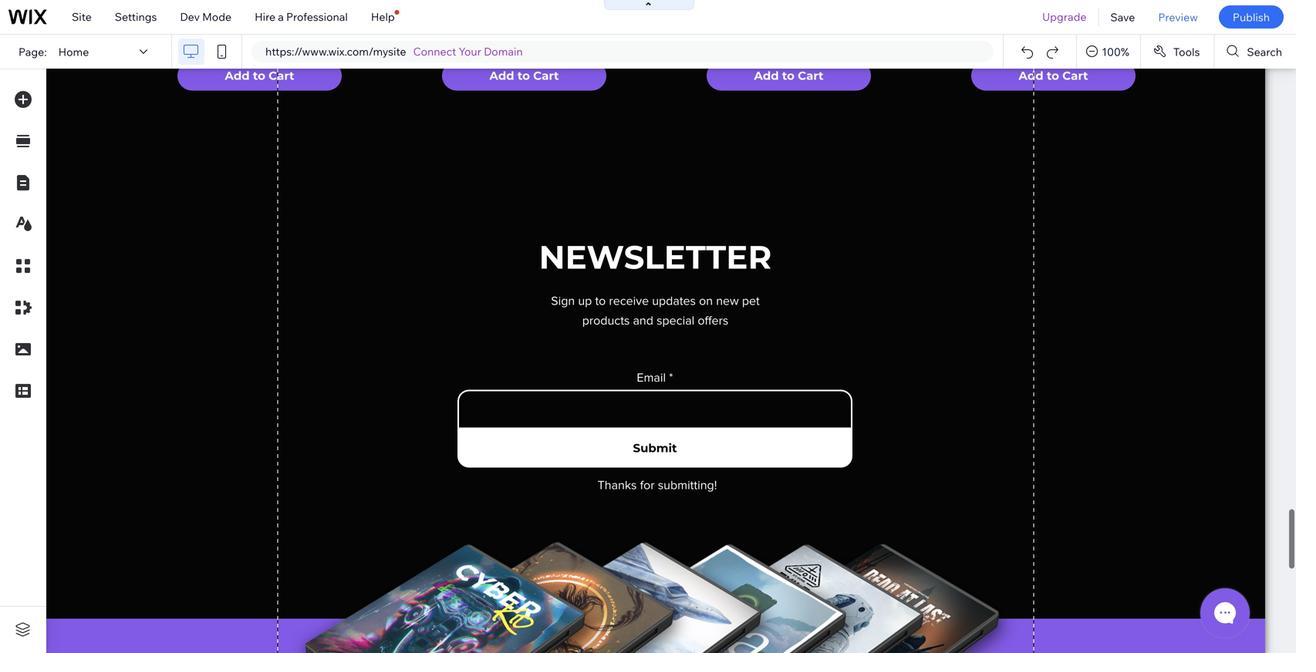 Task type: describe. For each thing, give the bounding box(es) containing it.
home
[[58, 45, 89, 58]]

100% button
[[1077, 35, 1140, 69]]

tools
[[1173, 45, 1200, 58]]

tools button
[[1141, 35, 1214, 69]]

hire
[[255, 10, 276, 24]]

save button
[[1099, 0, 1147, 34]]

domain
[[484, 45, 523, 58]]

search button
[[1215, 35, 1296, 69]]

mode
[[202, 10, 231, 24]]

preview button
[[1147, 0, 1210, 34]]

help
[[371, 10, 395, 24]]



Task type: vqa. For each thing, say whether or not it's contained in the screenshot.
Save
yes



Task type: locate. For each thing, give the bounding box(es) containing it.
professional
[[286, 10, 348, 24]]

hire a professional
[[255, 10, 348, 24]]

https://www.wix.com/mysite
[[265, 45, 406, 58]]

your
[[459, 45, 481, 58]]

dev
[[180, 10, 200, 24]]

save
[[1111, 10, 1135, 24]]

search
[[1247, 45, 1282, 58]]

publish
[[1233, 10, 1270, 24]]

100%
[[1102, 45, 1129, 58]]

publish button
[[1219, 5, 1284, 29]]

a
[[278, 10, 284, 24]]

upgrade
[[1042, 10, 1087, 24]]

dev mode
[[180, 10, 231, 24]]

https://www.wix.com/mysite connect your domain
[[265, 45, 523, 58]]

settings
[[115, 10, 157, 24]]

preview
[[1158, 10, 1198, 24]]

connect
[[413, 45, 456, 58]]

site
[[72, 10, 92, 24]]



